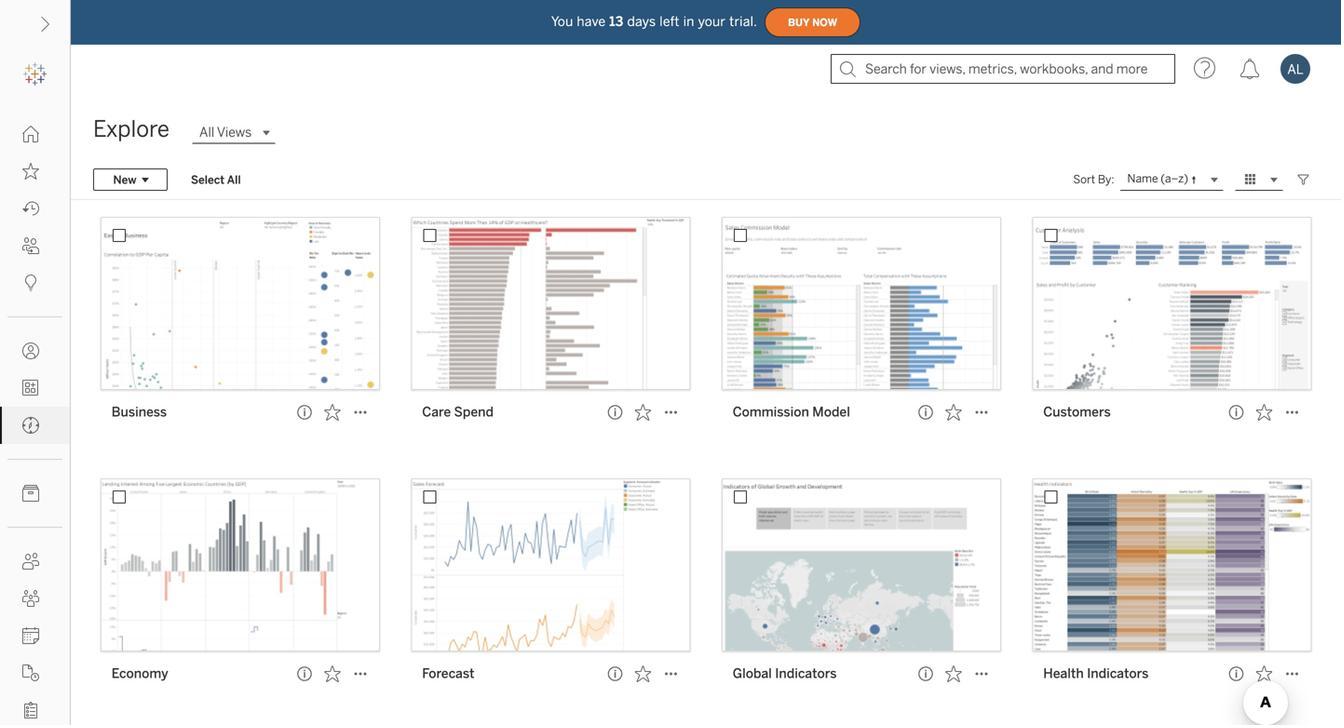 Task type: vqa. For each thing, say whether or not it's contained in the screenshot.
Views
yes



Task type: describe. For each thing, give the bounding box(es) containing it.
main navigation. press the up and down arrow keys to access links. element
[[0, 115, 70, 725]]

select
[[191, 173, 225, 186]]

care
[[422, 405, 451, 420]]

sort by:
[[1073, 173, 1114, 186]]

all inside button
[[227, 173, 241, 186]]

buy now
[[788, 17, 837, 28]]

Search for views, metrics, workbooks, and more text field
[[831, 54, 1175, 84]]

by:
[[1098, 173, 1114, 186]]

have
[[577, 14, 606, 29]]

sort
[[1073, 173, 1095, 186]]

model
[[812, 405, 850, 420]]

days
[[627, 14, 656, 29]]

care spend
[[422, 405, 494, 420]]

(a–z)
[[1161, 172, 1188, 185]]

you have 13 days left in your trial.
[[551, 14, 757, 29]]

business
[[112, 405, 167, 420]]

views
[[217, 125, 252, 140]]

health
[[1043, 666, 1084, 682]]

name (a–z)
[[1127, 172, 1188, 185]]

now
[[812, 17, 837, 28]]

in
[[683, 14, 694, 29]]

left
[[660, 14, 680, 29]]

explore
[[93, 116, 170, 142]]

name
[[1127, 172, 1158, 185]]



Task type: locate. For each thing, give the bounding box(es) containing it.
commission
[[733, 405, 809, 420]]

select all
[[191, 173, 241, 186]]

buy
[[788, 17, 810, 28]]

13
[[609, 14, 623, 29]]

health indicators
[[1043, 666, 1149, 682]]

spend
[[454, 405, 494, 420]]

indicators right health
[[1087, 666, 1149, 682]]

customers
[[1043, 405, 1111, 420]]

0 horizontal spatial all
[[199, 125, 214, 140]]

you
[[551, 14, 573, 29]]

indicators for global indicators
[[775, 666, 837, 682]]

indicators for health indicators
[[1087, 666, 1149, 682]]

forecast
[[422, 666, 474, 682]]

all
[[199, 125, 214, 140], [227, 173, 241, 186]]

0 vertical spatial all
[[199, 125, 214, 140]]

1 vertical spatial all
[[227, 173, 241, 186]]

1 horizontal spatial all
[[227, 173, 241, 186]]

all left views
[[199, 125, 214, 140]]

commission model
[[733, 405, 850, 420]]

indicators
[[775, 666, 837, 682], [1087, 666, 1149, 682]]

global
[[733, 666, 772, 682]]

1 horizontal spatial indicators
[[1087, 666, 1149, 682]]

name (a–z) button
[[1120, 169, 1224, 191]]

0 horizontal spatial indicators
[[775, 666, 837, 682]]

new
[[113, 173, 136, 186]]

all views
[[199, 125, 252, 140]]

grid view image
[[1242, 171, 1259, 188]]

trial.
[[729, 14, 757, 29]]

all views button
[[192, 121, 276, 144]]

global indicators
[[733, 666, 837, 682]]

new button
[[93, 169, 168, 191]]

all right select
[[227, 173, 241, 186]]

select all button
[[179, 169, 253, 191]]

indicators right global
[[775, 666, 837, 682]]

1 indicators from the left
[[775, 666, 837, 682]]

buy now button
[[765, 7, 861, 37]]

2 indicators from the left
[[1087, 666, 1149, 682]]

navigation panel element
[[0, 56, 70, 725]]

economy
[[112, 666, 168, 682]]

all inside 'popup button'
[[199, 125, 214, 140]]

your
[[698, 14, 726, 29]]



